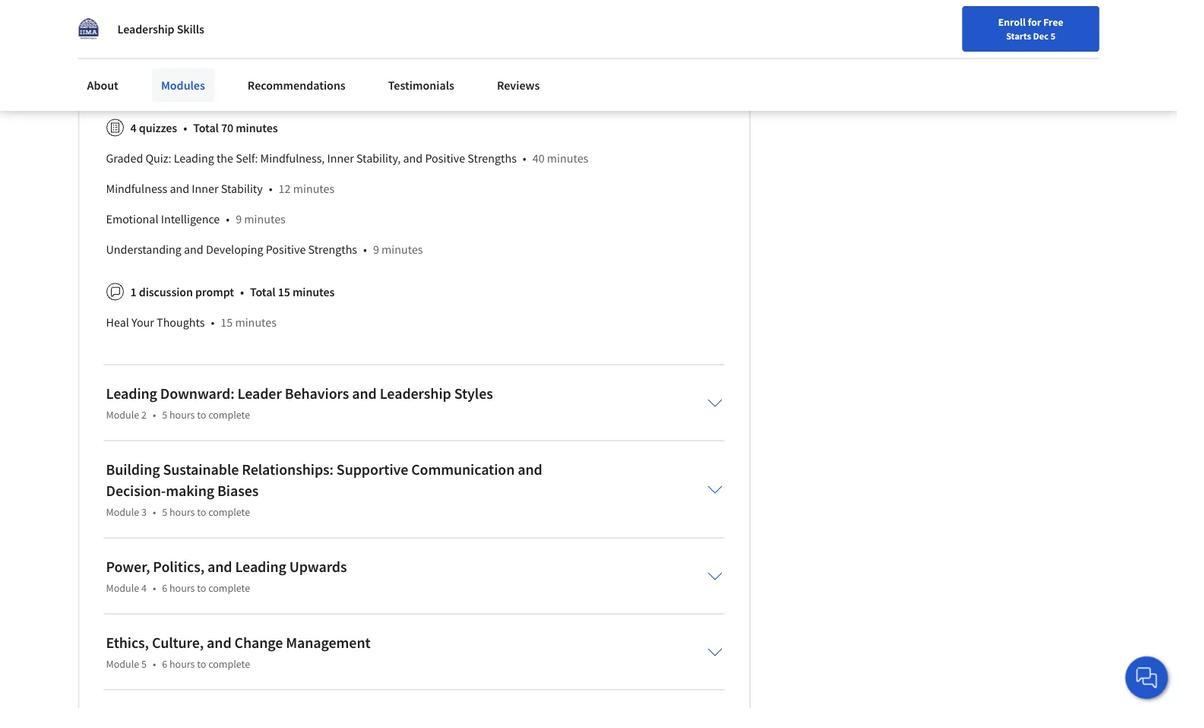 Task type: vqa. For each thing, say whether or not it's contained in the screenshot.
the right the
yes



Task type: describe. For each thing, give the bounding box(es) containing it.
for
[[1028, 15, 1041, 29]]

virtual
[[462, 17, 495, 32]]

inner for readings:
[[391, 78, 417, 93]]

• total 70 minutes
[[183, 120, 278, 135]]

4 inside hide info about module content region
[[130, 120, 136, 135]]

recommended reading: case study: mohan dixit • 30 minutes
[[106, 47, 426, 62]]

stability
[[221, 181, 263, 196]]

reviews
[[497, 78, 540, 93]]

workplaces
[[498, 17, 557, 32]]

6 for culture,
[[162, 657, 167, 671]]

self: for quiz:
[[236, 151, 258, 166]]

enroll
[[998, 15, 1026, 29]]

developing
[[206, 242, 263, 257]]

supportive
[[337, 460, 408, 479]]

1 vertical spatial intelligence
[[161, 211, 220, 227]]

in
[[450, 17, 459, 32]]

free
[[1043, 15, 1063, 29]]

mindfulness, for readings:
[[324, 78, 388, 93]]

hours inside building sustainable relationships: supportive communication and decision-making biases module 3 • 5 hours to complete
[[169, 505, 195, 519]]

0 horizontal spatial 15
[[221, 315, 233, 330]]

making
[[166, 482, 214, 501]]

leading inside leading downward: leader behaviors and leadership styles module 2 • 5 hours to complete
[[106, 384, 157, 403]]

quizzes
[[139, 120, 177, 135]]

• total 15 minutes
[[240, 284, 335, 300]]

2
[[141, 408, 147, 422]]

graded
[[106, 151, 143, 166]]

leading inside power, politics, and leading upwards module 4 • 6 hours to complete
[[235, 558, 286, 577]]

relationships:
[[242, 460, 334, 479]]

and down the emotional intelligence • 9 minutes
[[184, 242, 203, 257]]

leadership inside leading downward: leader behaviors and leadership styles module 2 • 5 hours to complete
[[380, 384, 451, 403]]

thoughts
[[157, 315, 205, 330]]

recommended for recommended readings: leading the self: mindfulness, inner stability, and positive strengths
[[106, 78, 183, 93]]

leader
[[237, 384, 282, 403]]

mohan
[[294, 47, 329, 62]]

positive for graded quiz: leading the self: mindfulness, inner stability, and positive strengths • 40 minutes
[[425, 151, 465, 166]]

biases
[[217, 482, 259, 501]]

understanding and developing positive strengths • 9 minutes
[[106, 242, 423, 257]]

politics,
[[153, 558, 204, 577]]

1 horizontal spatial 9
[[373, 242, 379, 257]]

total for total 15 minutes
[[250, 284, 275, 300]]

0 vertical spatial leadership
[[117, 21, 174, 36]]

module inside building sustainable relationships: supportive communication and decision-making biases module 3 • 5 hours to complete
[[106, 505, 139, 519]]

• inside leading downward: leader behaviors and leadership styles module 2 • 5 hours to complete
[[153, 408, 156, 422]]

starts
[[1006, 30, 1031, 42]]

3
[[141, 505, 147, 519]]

to inside power, politics, and leading upwards module 4 • 6 hours to complete
[[197, 581, 206, 595]]

hide info about module content region
[[106, 0, 722, 344]]

reviews link
[[488, 68, 549, 102]]

• inside the ethics, culture, and change management module 5 • 6 hours to complete
[[153, 657, 156, 671]]

stability, for recommended readings: leading the self: mindfulness, inner stability, and positive strengths
[[420, 78, 464, 93]]

stability, for graded quiz: leading the self: mindfulness, inner stability, and positive strengths • 40 minutes
[[356, 151, 401, 166]]

styles
[[454, 384, 493, 403]]

management inside the ethics, culture, and change management module 5 • 6 hours to complete
[[286, 634, 371, 653]]

dixit
[[331, 47, 354, 62]]

self: for readings:
[[299, 78, 321, 93]]

sustainable
[[163, 460, 239, 479]]

40
[[532, 151, 545, 166]]

about link
[[78, 68, 128, 102]]

and inside power, politics, and leading upwards module 4 • 6 hours to complete
[[207, 558, 232, 577]]

1 vertical spatial emotional
[[106, 211, 158, 227]]

power,
[[106, 558, 150, 577]]

management inside hide info about module content region
[[381, 17, 447, 32]]

study:
[[259, 47, 291, 62]]

readings:
[[185, 78, 235, 93]]

and inside the ethics, culture, and change management module 5 • 6 hours to complete
[[207, 634, 231, 653]]

positive for recommended readings: leading the self: mindfulness, inner stability, and positive strengths
[[489, 78, 529, 93]]

quiz:
[[146, 151, 171, 166]]

leading downward: leader behaviors and leadership styles module 2 • 5 hours to complete
[[106, 384, 493, 422]]

strengths for recommended readings: leading the self: mindfulness, inner stability, and positive strengths
[[531, 78, 580, 93]]

mindfulness, for quiz:
[[260, 151, 325, 166]]

the for quiz:
[[217, 151, 233, 166]]

building
[[106, 460, 160, 479]]

building sustainable relationships: supportive communication and decision-making biases module 3 • 5 hours to complete
[[106, 460, 542, 519]]

discussion
[[139, 284, 193, 300]]

the for readings:
[[280, 78, 297, 93]]

and inside building sustainable relationships: supportive communication and decision-making biases module 3 • 5 hours to complete
[[518, 460, 542, 479]]

0 vertical spatial emotional
[[201, 17, 253, 32]]

case
[[232, 47, 256, 62]]

hours inside power, politics, and leading upwards module 4 • 6 hours to complete
[[169, 581, 195, 595]]

complete inside power, politics, and leading upwards module 4 • 6 hours to complete
[[208, 581, 250, 595]]

power, politics, and leading upwards module 4 • 6 hours to complete
[[106, 558, 347, 595]]

your
[[131, 315, 154, 330]]

change
[[234, 634, 283, 653]]

leadership skills
[[117, 21, 204, 36]]

5 inside the ethics, culture, and change management module 5 • 6 hours to complete
[[141, 657, 147, 671]]

6 for politics,
[[162, 581, 167, 595]]

and left reviews link
[[467, 78, 486, 93]]



Task type: locate. For each thing, give the bounding box(es) containing it.
and up the emotional intelligence • 9 minutes
[[170, 181, 189, 196]]

9
[[236, 211, 242, 227], [373, 242, 379, 257]]

5 right 2
[[162, 408, 167, 422]]

0 horizontal spatial management
[[286, 634, 371, 653]]

recommended
[[106, 47, 183, 62], [106, 78, 183, 93]]

1 horizontal spatial inner
[[327, 151, 354, 166]]

1 vertical spatial strengths
[[468, 151, 517, 166]]

4 inside power, politics, and leading upwards module 4 • 6 hours to complete
[[141, 581, 147, 595]]

complete
[[208, 408, 250, 422], [208, 505, 250, 519], [208, 581, 250, 595], [208, 657, 250, 671]]

0 vertical spatial positive
[[489, 78, 529, 93]]

enroll for free starts dec 5
[[998, 15, 1063, 42]]

hours inside leading downward: leader behaviors and leadership styles module 2 • 5 hours to complete
[[169, 408, 195, 422]]

0 vertical spatial 9
[[236, 211, 242, 227]]

recommended for recommended reading: case study: mohan dixit • 30 minutes
[[106, 47, 183, 62]]

0 vertical spatial management
[[381, 17, 447, 32]]

mindfulness
[[106, 181, 167, 196]]

4 hours from the top
[[169, 657, 195, 671]]

hours inside the ethics, culture, and change management module 5 • 6 hours to complete
[[169, 657, 195, 671]]

mindfulness and inner stability • 12 minutes
[[106, 181, 334, 196]]

0 horizontal spatial strengths
[[308, 242, 357, 257]]

to down politics,
[[197, 581, 206, 595]]

dec
[[1033, 30, 1049, 42]]

15 down prompt
[[221, 315, 233, 330]]

2 vertical spatial positive
[[266, 242, 306, 257]]

leading up 2
[[106, 384, 157, 403]]

0 vertical spatial stability,
[[420, 78, 464, 93]]

strengths down "workplaces"
[[531, 78, 580, 93]]

recommended readings: leading the self: mindfulness, inner stability, and positive strengths
[[106, 78, 580, 93]]

1 horizontal spatial emotional
[[201, 17, 253, 32]]

complete down leader
[[208, 408, 250, 422]]

leadership left styles
[[380, 384, 451, 403]]

1 recommended from the top
[[106, 47, 183, 62]]

0 vertical spatial self:
[[299, 78, 321, 93]]

the down study:
[[280, 78, 297, 93]]

1 vertical spatial mindfulness,
[[260, 151, 325, 166]]

leading left upwards
[[235, 558, 286, 577]]

5 right 3
[[162, 505, 167, 519]]

0 vertical spatial 4
[[130, 120, 136, 135]]

skills
[[177, 21, 204, 36]]

prompt
[[195, 284, 234, 300]]

1 horizontal spatial the
[[280, 78, 297, 93]]

2 6 from the top
[[162, 657, 167, 671]]

and
[[317, 17, 337, 32], [467, 78, 486, 93], [403, 151, 423, 166], [170, 181, 189, 196], [184, 242, 203, 257], [352, 384, 377, 403], [518, 460, 542, 479], [207, 558, 232, 577], [207, 634, 231, 653]]

to inside leading downward: leader behaviors and leadership styles module 2 • 5 hours to complete
[[197, 408, 206, 422]]

decision-
[[106, 482, 166, 501]]

1 complete from the top
[[208, 408, 250, 422]]

70
[[221, 120, 233, 135]]

modules
[[161, 78, 205, 93]]

2 vertical spatial strengths
[[308, 242, 357, 257]]

complete up change
[[208, 581, 250, 595]]

emotional up case
[[201, 17, 253, 32]]

12
[[279, 181, 291, 196]]

1 vertical spatial 6
[[162, 657, 167, 671]]

reading:
[[154, 17, 198, 32], [185, 47, 230, 62]]

recommendations link
[[238, 68, 355, 102]]

4
[[130, 120, 136, 135], [141, 581, 147, 595]]

complete down "biases"
[[208, 505, 250, 519]]

1 horizontal spatial self:
[[299, 78, 321, 93]]

and right communication
[[518, 460, 542, 479]]

module down power, at the bottom left of page
[[106, 581, 139, 595]]

and down the testimonials
[[403, 151, 423, 166]]

about
[[87, 78, 118, 93]]

emotional
[[201, 17, 253, 32], [106, 211, 158, 227]]

mindfulness,
[[324, 78, 388, 93], [260, 151, 325, 166]]

5
[[1050, 30, 1055, 42], [162, 408, 167, 422], [162, 505, 167, 519], [141, 657, 147, 671]]

1 vertical spatial leadership
[[380, 384, 451, 403]]

2 to from the top
[[197, 505, 206, 519]]

self: up "stability" at the left
[[236, 151, 258, 166]]

strengths
[[531, 78, 580, 93], [468, 151, 517, 166], [308, 242, 357, 257]]

downward:
[[160, 384, 234, 403]]

•
[[360, 47, 364, 62], [183, 120, 187, 135], [523, 151, 526, 166], [269, 181, 272, 196], [226, 211, 230, 227], [363, 242, 367, 257], [240, 284, 244, 300], [211, 315, 215, 330], [153, 408, 156, 422], [153, 505, 156, 519], [153, 581, 156, 595], [153, 657, 156, 671]]

modules link
[[152, 68, 214, 102]]

module left 2
[[106, 408, 139, 422]]

2 complete from the top
[[208, 505, 250, 519]]

6 inside the ethics, culture, and change management module 5 • 6 hours to complete
[[162, 657, 167, 671]]

0 vertical spatial strengths
[[531, 78, 580, 93]]

strengths up • total 15 minutes
[[308, 242, 357, 257]]

1
[[130, 284, 136, 300]]

0 horizontal spatial intelligence
[[161, 211, 220, 227]]

menu item
[[858, 15, 956, 65]]

0 horizontal spatial emotional
[[106, 211, 158, 227]]

behaviors
[[285, 384, 349, 403]]

0 horizontal spatial self:
[[236, 151, 258, 166]]

leadership left skills
[[117, 21, 174, 36]]

module left 3
[[106, 505, 139, 519]]

1 vertical spatial reading:
[[185, 47, 230, 62]]

total for total 70 minutes
[[193, 120, 219, 135]]

1 vertical spatial the
[[217, 151, 233, 166]]

complete down change
[[208, 657, 250, 671]]

hours down politics,
[[169, 581, 195, 595]]

culture,
[[152, 634, 204, 653]]

essential reading: emotional intelligence and conflict management in virtual workplaces
[[106, 17, 557, 32]]

0 horizontal spatial leadership
[[117, 21, 174, 36]]

mindfulness, down dixit
[[324, 78, 388, 93]]

6
[[162, 581, 167, 595], [162, 657, 167, 671]]

intelligence down mindfulness and inner stability • 12 minutes
[[161, 211, 220, 227]]

testimonials link
[[379, 68, 463, 102]]

strengths for graded quiz: leading the self: mindfulness, inner stability, and positive strengths • 40 minutes
[[468, 151, 517, 166]]

and left change
[[207, 634, 231, 653]]

the
[[280, 78, 297, 93], [217, 151, 233, 166]]

module inside power, politics, and leading upwards module 4 • 6 hours to complete
[[106, 581, 139, 595]]

and right politics,
[[207, 558, 232, 577]]

complete inside leading downward: leader behaviors and leadership styles module 2 • 5 hours to complete
[[208, 408, 250, 422]]

1 horizontal spatial intelligence
[[256, 17, 315, 32]]

heal
[[106, 315, 129, 330]]

1 vertical spatial stability,
[[356, 151, 401, 166]]

0 horizontal spatial inner
[[192, 181, 219, 196]]

4 complete from the top
[[208, 657, 250, 671]]

to down the downward: on the bottom of page
[[197, 408, 206, 422]]

hours down the downward: on the bottom of page
[[169, 408, 195, 422]]

and left conflict
[[317, 17, 337, 32]]

0 horizontal spatial stability,
[[356, 151, 401, 166]]

1 hours from the top
[[169, 408, 195, 422]]

stability,
[[420, 78, 464, 93], [356, 151, 401, 166]]

understanding
[[106, 242, 181, 257]]

1 to from the top
[[197, 408, 206, 422]]

complete inside building sustainable relationships: supportive communication and decision-making biases module 3 • 5 hours to complete
[[208, 505, 250, 519]]

1 vertical spatial self:
[[236, 151, 258, 166]]

0 horizontal spatial 4
[[130, 120, 136, 135]]

total down 'understanding and developing positive strengths • 9 minutes'
[[250, 284, 275, 300]]

3 module from the top
[[106, 581, 139, 595]]

4 module from the top
[[106, 657, 139, 671]]

testimonials
[[388, 78, 454, 93]]

0 vertical spatial total
[[193, 120, 219, 135]]

1 vertical spatial management
[[286, 634, 371, 653]]

iima - iim ahmedabad image
[[78, 18, 99, 40]]

0 vertical spatial inner
[[391, 78, 417, 93]]

4 quizzes
[[130, 120, 177, 135]]

strengths left the 40
[[468, 151, 517, 166]]

15 down 'understanding and developing positive strengths • 9 minutes'
[[278, 284, 290, 300]]

0 vertical spatial 15
[[278, 284, 290, 300]]

hours down making
[[169, 505, 195, 519]]

1 module from the top
[[106, 408, 139, 422]]

graded quiz: leading the self: mindfulness, inner stability, and positive strengths • 40 minutes
[[106, 151, 588, 166]]

5 inside leading downward: leader behaviors and leadership styles module 2 • 5 hours to complete
[[162, 408, 167, 422]]

1 horizontal spatial management
[[381, 17, 447, 32]]

reading: for recommended
[[185, 47, 230, 62]]

module inside the ethics, culture, and change management module 5 • 6 hours to complete
[[106, 657, 139, 671]]

1 vertical spatial 15
[[221, 315, 233, 330]]

to inside the ethics, culture, and change management module 5 • 6 hours to complete
[[197, 657, 206, 671]]

1 vertical spatial 9
[[373, 242, 379, 257]]

2 horizontal spatial positive
[[489, 78, 529, 93]]

and right the behaviors
[[352, 384, 377, 403]]

leading right quiz:
[[174, 151, 214, 166]]

recommended down leadership skills
[[106, 47, 183, 62]]

the down 70
[[217, 151, 233, 166]]

module inside leading downward: leader behaviors and leadership styles module 2 • 5 hours to complete
[[106, 408, 139, 422]]

0 vertical spatial 6
[[162, 581, 167, 595]]

total
[[193, 120, 219, 135], [250, 284, 275, 300]]

upwards
[[289, 558, 347, 577]]

2 horizontal spatial inner
[[391, 78, 417, 93]]

management
[[381, 17, 447, 32], [286, 634, 371, 653]]

reading: up the readings:
[[185, 47, 230, 62]]

positive
[[489, 78, 529, 93], [425, 151, 465, 166], [266, 242, 306, 257]]

2 hours from the top
[[169, 505, 195, 519]]

minutes
[[384, 47, 426, 62], [236, 120, 278, 135], [547, 151, 588, 166], [293, 181, 334, 196], [244, 211, 286, 227], [382, 242, 423, 257], [293, 284, 335, 300], [235, 315, 277, 330]]

1 horizontal spatial 4
[[141, 581, 147, 595]]

1 horizontal spatial 15
[[278, 284, 290, 300]]

and inside leading downward: leader behaviors and leadership styles module 2 • 5 hours to complete
[[352, 384, 377, 403]]

1 vertical spatial recommended
[[106, 78, 183, 93]]

6 inside power, politics, and leading upwards module 4 • 6 hours to complete
[[162, 581, 167, 595]]

3 to from the top
[[197, 581, 206, 595]]

1 6 from the top
[[162, 581, 167, 595]]

5 inside the enroll for free starts dec 5
[[1050, 30, 1055, 42]]

recommended up 4 quizzes
[[106, 78, 183, 93]]

• inside building sustainable relationships: supportive communication and decision-making biases module 3 • 5 hours to complete
[[153, 505, 156, 519]]

0 vertical spatial the
[[280, 78, 297, 93]]

self: down mohan
[[299, 78, 321, 93]]

heal your thoughts • 15 minutes
[[106, 315, 277, 330]]

inner for quiz:
[[327, 151, 354, 166]]

reading: right the essential
[[154, 17, 198, 32]]

3 complete from the top
[[208, 581, 250, 595]]

• inside power, politics, and leading upwards module 4 • 6 hours to complete
[[153, 581, 156, 595]]

1 horizontal spatial leadership
[[380, 384, 451, 403]]

2 recommended from the top
[[106, 78, 183, 93]]

1 horizontal spatial total
[[250, 284, 275, 300]]

conflict
[[339, 17, 378, 32]]

5 inside building sustainable relationships: supportive communication and decision-making biases module 3 • 5 hours to complete
[[162, 505, 167, 519]]

15
[[278, 284, 290, 300], [221, 315, 233, 330]]

emotional intelligence • 9 minutes
[[106, 211, 286, 227]]

intelligence up study:
[[256, 17, 315, 32]]

complete inside the ethics, culture, and change management module 5 • 6 hours to complete
[[208, 657, 250, 671]]

leading down recommended reading: case study: mohan dixit • 30 minutes
[[237, 78, 278, 93]]

6 down culture,
[[162, 657, 167, 671]]

0 vertical spatial mindfulness,
[[324, 78, 388, 93]]

0 horizontal spatial total
[[193, 120, 219, 135]]

module down ethics,
[[106, 657, 139, 671]]

to down culture,
[[197, 657, 206, 671]]

0 vertical spatial reading:
[[154, 17, 198, 32]]

reading: for essential
[[154, 17, 198, 32]]

intelligence
[[256, 17, 315, 32], [161, 211, 220, 227]]

0 horizontal spatial the
[[217, 151, 233, 166]]

2 horizontal spatial strengths
[[531, 78, 580, 93]]

management left in
[[381, 17, 447, 32]]

recommendations
[[248, 78, 346, 93]]

leading
[[237, 78, 278, 93], [174, 151, 214, 166], [106, 384, 157, 403], [235, 558, 286, 577]]

2 vertical spatial inner
[[192, 181, 219, 196]]

30
[[370, 47, 382, 62]]

0 horizontal spatial 9
[[236, 211, 242, 227]]

4 to from the top
[[197, 657, 206, 671]]

ethics, culture, and change management module 5 • 6 hours to complete
[[106, 634, 371, 671]]

communication
[[411, 460, 515, 479]]

leadership
[[117, 21, 174, 36], [380, 384, 451, 403]]

management right change
[[286, 634, 371, 653]]

0 vertical spatial recommended
[[106, 47, 183, 62]]

hours
[[169, 408, 195, 422], [169, 505, 195, 519], [169, 581, 195, 595], [169, 657, 195, 671]]

ethics,
[[106, 634, 149, 653]]

2 module from the top
[[106, 505, 139, 519]]

4 left quizzes at top
[[130, 120, 136, 135]]

to inside building sustainable relationships: supportive communication and decision-making biases module 3 • 5 hours to complete
[[197, 505, 206, 519]]

0 vertical spatial intelligence
[[256, 17, 315, 32]]

0 horizontal spatial positive
[[266, 242, 306, 257]]

6 down politics,
[[162, 581, 167, 595]]

essential
[[106, 17, 152, 32]]

hours down culture,
[[169, 657, 195, 671]]

5 right dec
[[1050, 30, 1055, 42]]

inner
[[391, 78, 417, 93], [327, 151, 354, 166], [192, 181, 219, 196]]

1 discussion prompt
[[130, 284, 234, 300]]

emotional down mindfulness
[[106, 211, 158, 227]]

1 vertical spatial 4
[[141, 581, 147, 595]]

coursera image
[[18, 12, 115, 37]]

mindfulness, up 12
[[260, 151, 325, 166]]

to down making
[[197, 505, 206, 519]]

4 down power, at the bottom left of page
[[141, 581, 147, 595]]

total left 70
[[193, 120, 219, 135]]

3 hours from the top
[[169, 581, 195, 595]]

5 down ethics,
[[141, 657, 147, 671]]

1 vertical spatial total
[[250, 284, 275, 300]]

to
[[197, 408, 206, 422], [197, 505, 206, 519], [197, 581, 206, 595], [197, 657, 206, 671]]

chat with us image
[[1134, 666, 1159, 690]]

1 vertical spatial inner
[[327, 151, 354, 166]]

1 horizontal spatial positive
[[425, 151, 465, 166]]

1 horizontal spatial strengths
[[468, 151, 517, 166]]

module
[[106, 408, 139, 422], [106, 505, 139, 519], [106, 581, 139, 595], [106, 657, 139, 671]]

1 horizontal spatial stability,
[[420, 78, 464, 93]]

1 vertical spatial positive
[[425, 151, 465, 166]]



